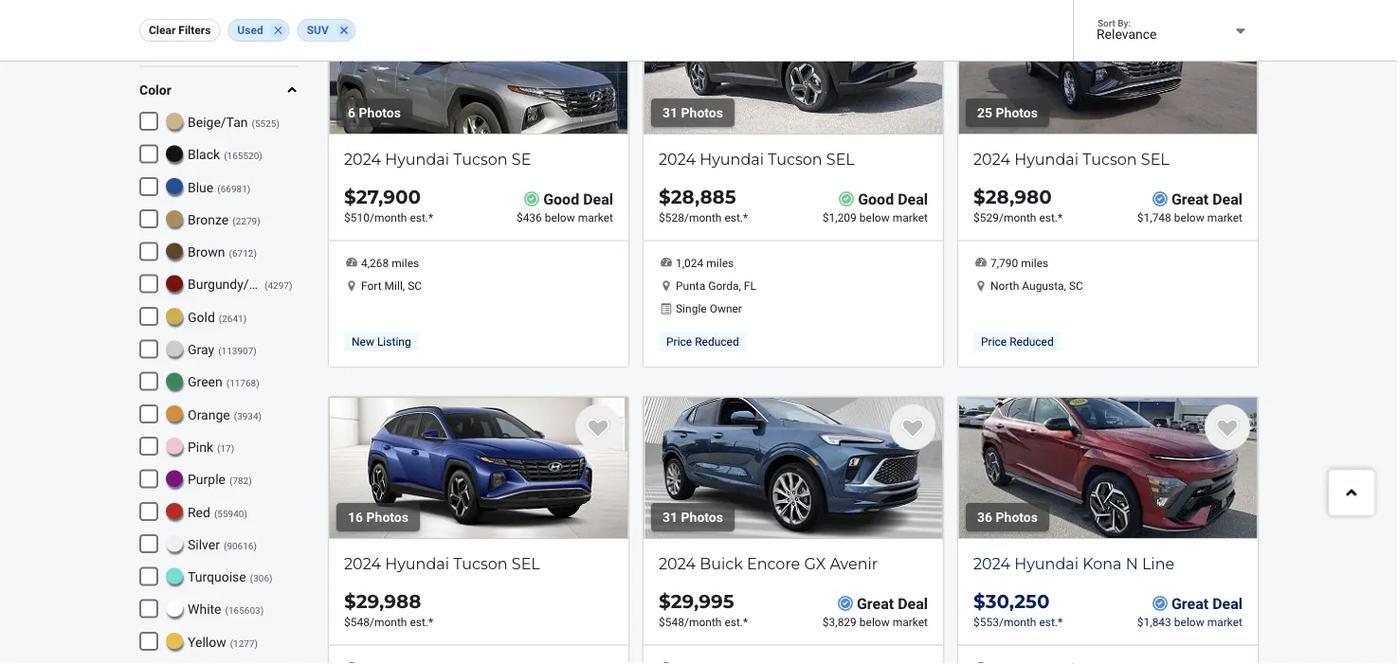 Task type: vqa. For each thing, say whether or not it's contained in the screenshot.
Frontal Crash's Crash
no



Task type: locate. For each thing, give the bounding box(es) containing it.
$
[[344, 185, 356, 209], [659, 185, 671, 209], [974, 185, 986, 209], [344, 211, 351, 224], [659, 211, 665, 224], [974, 211, 980, 224], [344, 590, 356, 613], [659, 590, 671, 613], [974, 590, 986, 613], [344, 616, 351, 629], [659, 616, 665, 629], [974, 616, 980, 629]]

photos for 27,900
[[359, 105, 401, 121]]

hyundai up 27,900
[[385, 150, 449, 168]]

market right $436 at the top
[[578, 211, 613, 224]]

photos up buick
[[681, 510, 723, 525]]

) for gray
[[253, 345, 257, 357]]

0 vertical spatial 31 photos
[[663, 105, 723, 121]]

good deal up "$1,209 below market"
[[858, 190, 928, 208]]

north
[[991, 279, 1019, 293]]

( 6712 )
[[229, 248, 257, 259]]

( for yellow
[[230, 638, 233, 649]]

0 horizontal spatial good
[[543, 190, 579, 208]]

$1,843
[[1137, 616, 1172, 629]]

0 horizontal spatial sc
[[408, 279, 422, 293]]

great for 29,995
[[857, 595, 894, 613]]

miles up north augusta , sc
[[1021, 257, 1049, 270]]

-
[[149, 38, 152, 51]]

miles for 28,980
[[1021, 257, 1049, 270]]

deal up $436 below market
[[583, 190, 613, 208]]

1 vertical spatial 31 photos
[[663, 510, 723, 525]]

great up $1,843 below market
[[1172, 595, 1209, 613]]

, for 27,900
[[403, 279, 405, 293]]

market right $1,843
[[1208, 616, 1243, 629]]

)
[[276, 118, 280, 129], [259, 150, 262, 162], [247, 183, 251, 194], [257, 215, 260, 227], [254, 248, 257, 259], [289, 280, 292, 292], [243, 313, 247, 324], [253, 345, 257, 357], [256, 378, 259, 389], [258, 410, 262, 422], [231, 443, 234, 454], [249, 475, 252, 487], [244, 508, 247, 519], [254, 540, 257, 552], [269, 573, 273, 584], [260, 605, 264, 617], [255, 638, 258, 649]]

1 , from the left
[[403, 279, 405, 293]]

1 horizontal spatial good
[[858, 190, 894, 208]]

( for black
[[224, 150, 227, 162]]

2 horizontal spatial 2024 hyundai tucson sel
[[974, 150, 1170, 168]]

sc for 27,900
[[408, 279, 422, 293]]

$1,748
[[1137, 211, 1172, 224]]

1 good from the left
[[543, 190, 579, 208]]

photos up 28,885
[[681, 105, 723, 121]]

) for yellow
[[255, 638, 258, 649]]

deal up "$1,209 below market"
[[898, 190, 928, 208]]

great for 30,250
[[1172, 595, 1209, 613]]

548 down 29,988
[[351, 616, 370, 629]]

2024 hyundai tucson sel up 29,988
[[344, 554, 540, 573]]

0 horizontal spatial ,
[[403, 279, 405, 293]]

/month est.* inside $ 27,900 $ 510 /month est.*
[[370, 211, 433, 224]]

165603
[[228, 605, 260, 617]]

2 horizontal spatial sel
[[1141, 150, 1170, 168]]

) for beige/tan
[[276, 118, 280, 129]]

6712
[[232, 248, 254, 259]]

used button
[[228, 19, 290, 42]]

great deal up $1,843 below market
[[1172, 595, 1243, 613]]

hyundai up 30,250
[[1015, 554, 1079, 573]]

31
[[663, 105, 678, 121], [663, 510, 678, 525]]

/month est.* down 29,988
[[370, 616, 433, 629]]

( 55940 )
[[214, 508, 247, 519]]

used
[[237, 24, 263, 37]]

market right $1,209 in the right top of the page
[[893, 211, 928, 224]]

photos
[[359, 105, 401, 121], [681, 105, 723, 121], [996, 105, 1038, 121], [366, 510, 409, 525], [681, 510, 723, 525], [996, 510, 1038, 525]]

photos right 25
[[996, 105, 1038, 121]]

31 photos up 28,885
[[663, 105, 723, 121]]

2 , from the left
[[739, 279, 741, 293]]

2024 hyundai tucson image for 28,980
[[959, 0, 1258, 135]]

$ 29,995 $ 548 /month est.*
[[659, 590, 748, 629]]

sc right augusta
[[1069, 279, 1084, 293]]

owner
[[710, 302, 742, 315]]

good up "$1,209 below market"
[[858, 190, 894, 208]]

hyundai up 29,988
[[385, 554, 449, 573]]

2 good from the left
[[858, 190, 894, 208]]

great deal up $1,748 below market
[[1172, 190, 1243, 208]]

( for brown
[[229, 248, 232, 259]]

blue
[[188, 179, 214, 195]]

548 inside $ 29,988 $ 548 /month est.*
[[351, 616, 370, 629]]

below right the $3,829
[[860, 616, 890, 629]]

deal for 28,980
[[1213, 190, 1243, 208]]

price reduced down "north"
[[981, 335, 1054, 349]]

31 for 29,995
[[663, 510, 678, 525]]

sc
[[408, 279, 422, 293], [1069, 279, 1084, 293]]

punta gorda , fl
[[676, 279, 756, 293]]

1 31 from the top
[[663, 105, 678, 121]]

, down 4,268 miles
[[403, 279, 405, 293]]

1 horizontal spatial ,
[[739, 279, 741, 293]]

1 sc from the left
[[408, 279, 422, 293]]

17
[[220, 443, 231, 454]]

miles down filters on the top left of the page
[[204, 38, 232, 51]]

below right $1,209 in the right top of the page
[[860, 211, 890, 224]]

3 , from the left
[[1064, 279, 1067, 293]]

0 horizontal spatial good deal
[[543, 190, 613, 208]]

( for gold
[[219, 313, 222, 324]]

1 vertical spatial 31
[[663, 510, 678, 525]]

/month est.* down 30,250
[[999, 616, 1063, 629]]

below right $1,748
[[1174, 211, 1205, 224]]

hyundai up 28,885
[[700, 150, 764, 168]]

/month est.*
[[370, 211, 433, 224], [684, 211, 748, 224], [999, 211, 1063, 224], [370, 616, 433, 629], [684, 616, 748, 629], [999, 616, 1063, 629]]

fort
[[361, 279, 382, 293]]

1 horizontal spatial sc
[[1069, 279, 1084, 293]]

photos for 28,885
[[681, 105, 723, 121]]

2024 buick encore gx avenir
[[659, 554, 878, 573]]

miles up mill
[[392, 257, 419, 270]]

great up $1,748 below market
[[1172, 190, 1209, 208]]

2 31 photos from the top
[[663, 510, 723, 525]]

) for purple
[[249, 475, 252, 487]]

2024 up 27,900
[[344, 150, 381, 168]]

/month est.* for 28,885
[[684, 211, 748, 224]]

31 photos
[[663, 105, 723, 121], [663, 510, 723, 525]]

1 horizontal spatial good deal
[[858, 190, 928, 208]]

2024 for 28,980
[[974, 150, 1011, 168]]

2024 left buick
[[659, 554, 696, 573]]

2024 up 28,980
[[974, 150, 1011, 168]]

( 782 )
[[229, 475, 252, 487]]

market for 28,980
[[1208, 211, 1243, 224]]

deal for 29,995
[[898, 595, 928, 613]]

1 horizontal spatial 2024 hyundai tucson sel
[[659, 150, 855, 168]]

( for purple
[[229, 475, 233, 487]]

2024 up 30,250
[[974, 554, 1011, 573]]

( 306 )
[[250, 573, 273, 584]]

) for burgundy/maroon
[[289, 280, 292, 292]]

55940
[[217, 508, 244, 519]]

great deal
[[1172, 190, 1243, 208], [857, 595, 928, 613], [1172, 595, 1243, 613]]

north augusta , sc
[[991, 279, 1084, 293]]

photos right 16
[[366, 510, 409, 525]]

( 4297 )
[[265, 280, 292, 292]]

/month est.* for 29,988
[[370, 616, 433, 629]]

2 548 from the left
[[665, 616, 684, 629]]

2024 for 29,995
[[659, 554, 696, 573]]

2024 hyundai tucson image for 27,900
[[329, 0, 629, 135]]

below right $1,843
[[1174, 616, 1205, 629]]

great deal up $3,829 below market
[[857, 595, 928, 613]]

( for beige/tan
[[252, 118, 255, 129]]

) for gold
[[243, 313, 247, 324]]

$436 below market
[[517, 211, 613, 224]]

tucson for 28,980
[[1083, 150, 1137, 168]]

below right $436 at the top
[[545, 211, 575, 224]]

/month est.* down 29,995
[[684, 616, 748, 629]]

market right the $3,829
[[893, 616, 928, 629]]

( 5525 )
[[252, 118, 280, 129]]

market for 27,900
[[578, 211, 613, 224]]

below for 28,980
[[1174, 211, 1205, 224]]

deal up $1,843 below market
[[1213, 595, 1243, 613]]

market right $1,748
[[1208, 211, 1243, 224]]

$ 28,980 $ 529 /month est.*
[[974, 185, 1063, 224]]

( for green
[[226, 378, 230, 389]]

2024
[[344, 150, 381, 168], [659, 150, 696, 168], [974, 150, 1011, 168], [344, 554, 381, 573], [659, 554, 696, 573], [974, 554, 1011, 573]]

line
[[1142, 554, 1175, 573]]

mileage
[[139, 14, 187, 30]]

great for 28,980
[[1172, 190, 1209, 208]]

$1,748 below market
[[1137, 211, 1243, 224]]

great up $3,829 below market
[[857, 595, 894, 613]]

2024 for 28,885
[[659, 150, 696, 168]]

market
[[578, 211, 613, 224], [893, 211, 928, 224], [1208, 211, 1243, 224], [893, 616, 928, 629], [1208, 616, 1243, 629]]

1 good deal from the left
[[543, 190, 613, 208]]

31 for 28,885
[[663, 105, 678, 121]]

market for 29,995
[[893, 616, 928, 629]]

2024 hyundai tucson sel
[[659, 150, 855, 168], [974, 150, 1170, 168], [344, 554, 540, 573]]

/month est.* for 30,250
[[999, 616, 1063, 629]]

31 up 28,885
[[663, 105, 678, 121]]

photos right 36
[[996, 510, 1038, 525]]

/month est.* down 28,885
[[684, 211, 748, 224]]

good up $436 below market
[[543, 190, 579, 208]]

deal up $1,748 below market
[[1213, 190, 1243, 208]]

( 165603 )
[[225, 605, 264, 617]]

/month est.* for 27,900
[[370, 211, 433, 224]]

, right "north"
[[1064, 279, 1067, 293]]

/month est.* down 27,900
[[370, 211, 433, 224]]

36
[[977, 510, 993, 525]]

miles
[[204, 38, 232, 51], [392, 257, 419, 270], [707, 257, 734, 270], [1021, 257, 1049, 270]]

miles up gorda
[[707, 257, 734, 270]]

1 31 photos from the top
[[663, 105, 723, 121]]

2024 hyundai tucson sel for 28,980
[[974, 150, 1170, 168]]

purple
[[188, 472, 226, 488]]

good deal up $436 below market
[[543, 190, 613, 208]]

price reduced down single owner
[[666, 335, 739, 349]]

( for pink
[[217, 443, 220, 454]]

2024 hyundai tucson se
[[344, 150, 531, 168]]

tucson
[[453, 150, 508, 168], [768, 150, 823, 168], [1083, 150, 1137, 168], [453, 554, 508, 573]]

( 2641 )
[[219, 313, 247, 324]]

tucson for 28,885
[[768, 150, 823, 168]]

548 down 29,995
[[665, 616, 684, 629]]

1 horizontal spatial price reduced
[[981, 335, 1054, 349]]

11768
[[230, 378, 256, 389]]

/month est.* inside $ 28,980 $ 529 /month est.*
[[999, 211, 1063, 224]]

photos right 6
[[359, 105, 401, 121]]

( 1277 )
[[230, 638, 258, 649]]

/month est.* inside $ 29,988 $ 548 /month est.*
[[370, 616, 433, 629]]

2 31 from the top
[[663, 510, 678, 525]]

/month est.* down 28,980
[[999, 211, 1063, 224]]

1 horizontal spatial 548
[[665, 616, 684, 629]]

, left fl
[[739, 279, 741, 293]]

hyundai up 28,980
[[1015, 150, 1079, 168]]

$1,209
[[823, 211, 857, 224]]

548 inside the $ 29,995 $ 548 /month est.*
[[665, 616, 684, 629]]

27,900
[[356, 185, 421, 209]]

16
[[348, 510, 363, 525]]

photos for 28,980
[[996, 105, 1038, 121]]

$ 30,250 $ 553 /month est.*
[[974, 590, 1063, 629]]

filters
[[179, 24, 211, 37]]

( for red
[[214, 508, 217, 519]]

31 up 29,995
[[663, 510, 678, 525]]

beige/tan
[[188, 114, 248, 130]]

brown
[[188, 244, 225, 260]]

orange
[[188, 407, 230, 423]]

2024 hyundai tucson image
[[329, 0, 629, 135], [644, 0, 943, 135], [959, 0, 1258, 135], [329, 397, 629, 539]]

market for 30,250
[[1208, 616, 1243, 629]]

(
[[252, 118, 255, 129], [224, 150, 227, 162], [217, 183, 221, 194], [233, 215, 236, 227], [229, 248, 232, 259], [265, 280, 268, 292], [219, 313, 222, 324], [218, 345, 221, 357], [226, 378, 230, 389], [234, 410, 237, 422], [217, 443, 220, 454], [229, 475, 233, 487], [214, 508, 217, 519], [224, 540, 227, 552], [250, 573, 253, 584], [225, 605, 228, 617], [230, 638, 233, 649]]

/month est.* inside $ 30,250 $ 553 /month est.*
[[999, 616, 1063, 629]]

2024 up 29,988
[[344, 554, 381, 573]]

1 548 from the left
[[351, 616, 370, 629]]

below for 27,900
[[545, 211, 575, 224]]

sel
[[827, 150, 855, 168], [1141, 150, 1170, 168], [512, 554, 540, 573]]

2 price reduced from the left
[[981, 335, 1054, 349]]

hyundai for 28,980
[[1015, 150, 1079, 168]]

2 good deal from the left
[[858, 190, 928, 208]]

1 horizontal spatial sel
[[827, 150, 855, 168]]

2024 hyundai kona n line
[[974, 554, 1175, 573]]

$ 27,900 $ 510 /month est.*
[[344, 185, 433, 224]]

) for black
[[259, 150, 262, 162]]

2 horizontal spatial ,
[[1064, 279, 1067, 293]]

/month est.* inside '$ 28,885 $ 528 /month est.*'
[[684, 211, 748, 224]]

great
[[1172, 190, 1209, 208], [857, 595, 894, 613], [1172, 595, 1209, 613]]

2 sc from the left
[[1069, 279, 1084, 293]]

price reduced
[[666, 335, 739, 349], [981, 335, 1054, 349]]

sc right mill
[[408, 279, 422, 293]]

gold
[[188, 310, 215, 325]]

0 vertical spatial 31
[[663, 105, 678, 121]]

/month est.* inside the $ 29,995 $ 548 /month est.*
[[684, 616, 748, 629]]

( 3934 )
[[234, 410, 262, 422]]

0 horizontal spatial price reduced
[[666, 335, 739, 349]]

green
[[188, 375, 223, 390]]

31 photos up buick
[[663, 510, 723, 525]]

$1,209 below market
[[823, 211, 928, 224]]

deal up $3,829 below market
[[898, 595, 928, 613]]

) for orange
[[258, 410, 262, 422]]

1,024 miles
[[676, 257, 734, 270]]

0 horizontal spatial sel
[[512, 554, 540, 573]]

) for green
[[256, 378, 259, 389]]

2024 hyundai tucson sel up 28,980
[[974, 150, 1170, 168]]

529
[[980, 211, 999, 224]]

2024 hyundai tucson sel up 28,885
[[659, 150, 855, 168]]

0 horizontal spatial 548
[[351, 616, 370, 629]]

) for red
[[244, 508, 247, 519]]

1,024
[[676, 257, 704, 270]]

2024 up 28,885
[[659, 150, 696, 168]]



Task type: describe. For each thing, give the bounding box(es) containing it.
n
[[1126, 554, 1138, 573]]

1277
[[233, 638, 255, 649]]

below for 29,995
[[860, 616, 890, 629]]

hyundai for 27,900
[[385, 150, 449, 168]]

( for silver
[[224, 540, 227, 552]]

gorda
[[708, 279, 739, 293]]

28,980
[[986, 185, 1052, 209]]

113907
[[221, 345, 253, 357]]

$ 29,988 $ 548 /month est.*
[[344, 590, 433, 629]]

suv
[[307, 24, 329, 37]]

0
[[139, 38, 146, 51]]

( for white
[[225, 605, 228, 617]]

white
[[188, 602, 221, 618]]

below for 28,885
[[860, 211, 890, 224]]

1 price reduced from the left
[[666, 335, 739, 349]]

market for 28,885
[[893, 211, 928, 224]]

( 2279 )
[[233, 215, 260, 227]]

black
[[188, 147, 220, 163]]

( for bronze
[[233, 215, 236, 227]]

0 horizontal spatial 2024 hyundai tucson sel
[[344, 554, 540, 573]]

2024 hyundai kona image
[[959, 397, 1258, 539]]

$ 28,885 $ 528 /month est.*
[[659, 185, 748, 224]]

, for 28,885
[[739, 279, 741, 293]]

( for gray
[[218, 345, 221, 357]]

30,250
[[986, 590, 1050, 613]]

6
[[348, 105, 356, 121]]

( for turquoise
[[250, 573, 253, 584]]

548 for 29,988
[[351, 616, 370, 629]]

avenir
[[830, 554, 878, 573]]

hyundai for 28,885
[[700, 150, 764, 168]]

photos for 30,250
[[996, 510, 1038, 525]]

36 photos
[[977, 510, 1038, 525]]

buick
[[700, 554, 743, 573]]

pink
[[188, 440, 213, 455]]

) for brown
[[254, 248, 257, 259]]

( for orange
[[234, 410, 237, 422]]

tucson for 27,900
[[453, 150, 508, 168]]

31 photos for 28,885
[[663, 105, 723, 121]]

25
[[977, 105, 993, 121]]

/month est.* for 28,980
[[999, 211, 1063, 224]]

29,995
[[671, 590, 734, 613]]

great deal for 29,995
[[857, 595, 928, 613]]

2024 hyundai tucson sel for 28,885
[[659, 150, 855, 168]]

color
[[139, 82, 171, 98]]

2641
[[222, 313, 243, 324]]

good for 27,900
[[543, 190, 579, 208]]

4297
[[268, 280, 289, 292]]

150,000+
[[155, 38, 202, 51]]

) for blue
[[247, 183, 251, 194]]

) for turquoise
[[269, 573, 273, 584]]

new listing
[[352, 335, 411, 349]]

sel for 28,980
[[1141, 150, 1170, 168]]

16 photos
[[348, 510, 409, 525]]

2279
[[236, 215, 257, 227]]

( 11768 )
[[226, 378, 259, 389]]

) for white
[[260, 605, 264, 617]]

sc for 28,980
[[1069, 279, 1084, 293]]

great deal for 30,250
[[1172, 595, 1243, 613]]

$3,829 below market
[[823, 616, 928, 629]]

7,790
[[991, 257, 1019, 270]]

fl
[[744, 279, 756, 293]]

sel for 28,885
[[827, 150, 855, 168]]

553
[[980, 616, 999, 629]]

548 for 29,995
[[665, 616, 684, 629]]

( for blue
[[217, 183, 221, 194]]

encore
[[747, 554, 800, 573]]

) for bronze
[[257, 215, 260, 227]]

$436
[[517, 211, 542, 224]]

burgundy/maroon
[[188, 277, 295, 293]]

deal for 28,885
[[898, 190, 928, 208]]

4,268 miles
[[361, 257, 419, 270]]

photos for 29,995
[[681, 510, 723, 525]]

hyundai for 30,250
[[1015, 554, 1079, 573]]

) for silver
[[254, 540, 257, 552]]

$1,843 below market
[[1137, 616, 1243, 629]]

2024 buick encore gx image
[[644, 397, 943, 539]]

/month est.* for 29,995
[[684, 616, 748, 629]]

165520
[[227, 150, 259, 162]]

good for 28,885
[[858, 190, 894, 208]]

below for 30,250
[[1174, 616, 1205, 629]]

2024 hyundai tucson image for 28,885
[[644, 0, 943, 135]]

red
[[188, 505, 210, 520]]

miles for 27,900
[[392, 257, 419, 270]]

$3,829
[[823, 616, 857, 629]]

7,790 miles
[[991, 257, 1049, 270]]

3934
[[237, 410, 258, 422]]

2024 for 27,900
[[344, 150, 381, 168]]

miles inside 'mileage 0 - 150,000+ miles'
[[204, 38, 232, 51]]

( 165520 )
[[224, 150, 262, 162]]

31 photos for 29,995
[[663, 510, 723, 525]]

2024 for 30,250
[[974, 554, 1011, 573]]

) for pink
[[231, 443, 234, 454]]

clear filters button
[[139, 19, 220, 42]]

miles for 28,885
[[707, 257, 734, 270]]

suv button
[[297, 19, 355, 42]]

( 66981 )
[[217, 183, 251, 194]]

single owner
[[676, 302, 742, 315]]

mill
[[385, 279, 403, 293]]

( 90616 )
[[224, 540, 257, 552]]

deal for 30,250
[[1213, 595, 1243, 613]]

punta
[[676, 279, 706, 293]]

782
[[233, 475, 249, 487]]

yellow
[[188, 635, 226, 650]]

528
[[665, 211, 684, 224]]

gray
[[188, 342, 214, 358]]

clear filters
[[149, 24, 211, 37]]

( 17 )
[[217, 443, 234, 454]]

good deal for 27,900
[[543, 190, 613, 208]]

510
[[351, 211, 370, 224]]

90616
[[227, 540, 254, 552]]

kona
[[1083, 554, 1122, 573]]

( 113907 )
[[218, 345, 257, 357]]

good deal for 28,885
[[858, 190, 928, 208]]

silver
[[188, 537, 220, 553]]

( for burgundy/maroon
[[265, 280, 268, 292]]

fort mill , sc
[[361, 279, 422, 293]]

, for 28,980
[[1064, 279, 1067, 293]]

deal for 27,900
[[583, 190, 613, 208]]

6 photos
[[348, 105, 401, 121]]

turquoise
[[188, 570, 246, 585]]

25 photos
[[977, 105, 1038, 121]]

29,988
[[356, 590, 421, 613]]



